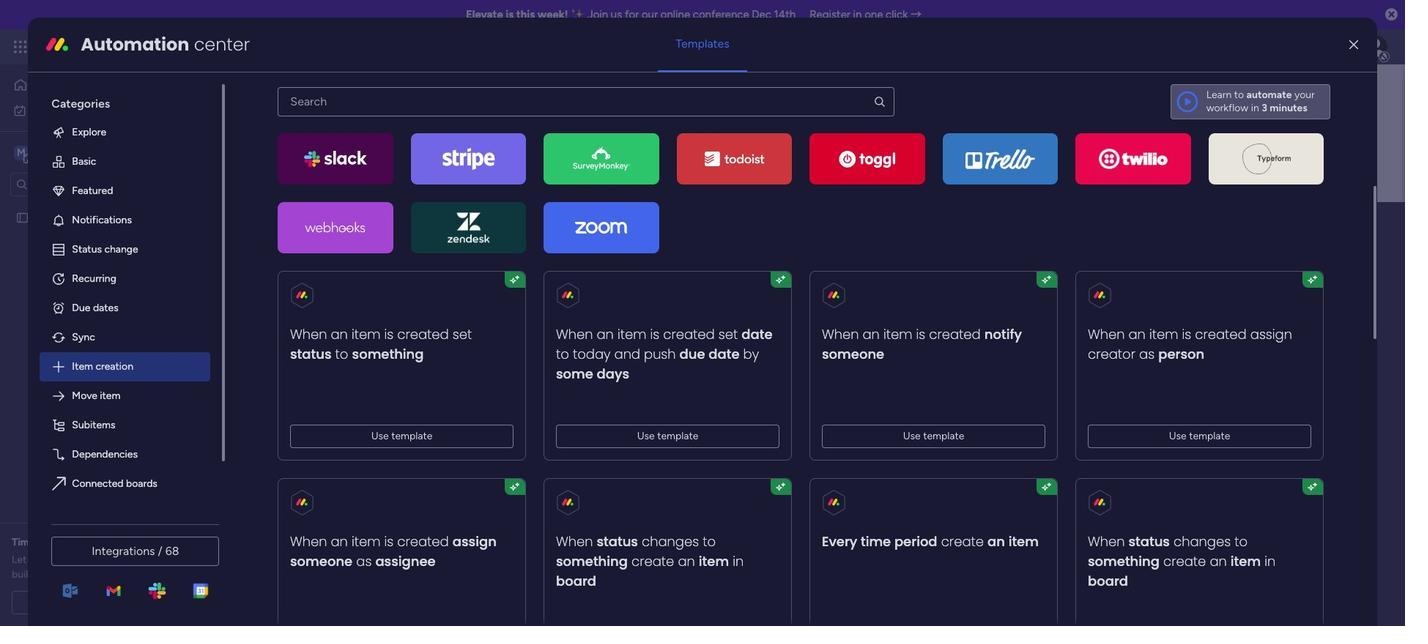Task type: describe. For each thing, give the bounding box(es) containing it.
boards for recent boards
[[317, 295, 353, 309]]

far.
[[48, 569, 62, 581]]

0 vertical spatial this
[[516, 8, 535, 21]]

sync
[[72, 331, 95, 344]]

as for someone
[[357, 552, 372, 571]]

elevate is this week! ✨ join us for our online conference dec 14th
[[466, 8, 796, 21]]

status inside when an item is created   set status to something
[[290, 345, 332, 363]]

is for when an item is created notify someone
[[917, 325, 926, 344]]

monday work management
[[65, 38, 228, 55]]

workspace image
[[14, 145, 29, 161]]

test
[[34, 211, 54, 224]]

time
[[861, 533, 892, 551]]

workspace up some
[[508, 331, 558, 343]]

workspace selection element
[[14, 144, 122, 163]]

add
[[364, 243, 383, 256]]

one
[[865, 8, 883, 21]]

push
[[644, 345, 676, 363]]

work for my
[[49, 104, 71, 116]]

2 horizontal spatial create
[[1164, 552, 1207, 571]]

to inside when an item is created   set status to something
[[336, 345, 349, 363]]

your workflow in
[[1207, 89, 1315, 114]]

home
[[34, 78, 62, 91]]

public board image
[[277, 363, 293, 379]]

1 horizontal spatial status
[[597, 533, 639, 551]]

in inside the your workflow in
[[1251, 102, 1260, 114]]

every time period create an item
[[822, 533, 1039, 551]]

is for when an item is created   set date to today   and   push due date by some days
[[651, 325, 660, 344]]

my work button
[[9, 99, 158, 122]]

due dates option
[[40, 294, 211, 323]]

use for status
[[372, 430, 389, 442]]

when an item is created   set date to today   and   push due date by some days
[[556, 325, 773, 383]]

use template for notify
[[904, 430, 965, 442]]

1 changes from the left
[[642, 533, 699, 551]]

boards and dashboards you visited recently in this workspace
[[276, 331, 558, 343]]

1 horizontal spatial for
[[625, 8, 639, 21]]

m
[[17, 146, 26, 159]]

item inside when an item is created notify someone
[[884, 325, 913, 344]]

week!
[[538, 8, 568, 21]]

2 changes from the left
[[1174, 533, 1231, 551]]

use template for person
[[1170, 430, 1231, 442]]

Main workspace field
[[362, 207, 1346, 240]]

when inside when an item is created assign someone as assignee
[[290, 533, 327, 551]]

days
[[597, 365, 630, 383]]

register in one click →
[[810, 8, 922, 21]]

item creation
[[72, 360, 133, 373]]

dec
[[752, 8, 772, 21]]

1 vertical spatial this
[[489, 331, 505, 343]]

you
[[386, 331, 403, 343]]

template for date
[[658, 430, 699, 442]]

boards
[[276, 331, 308, 343]]

your
[[1295, 89, 1315, 101]]

to inside the when an item is created   set date to today   and   push due date by some days
[[556, 345, 570, 363]]

integrations / 68 button
[[52, 537, 219, 566]]

recent
[[276, 295, 314, 309]]

time for an expert review let our experts review what you've built so far. free of charge
[[12, 536, 171, 581]]

what
[[116, 554, 139, 566]]

item inside when an item is created assign someone as assignee
[[352, 533, 381, 551]]

boards for connected boards
[[126, 478, 157, 490]]

add workspace description
[[364, 243, 489, 256]]

item inside when an item is created   set status to something
[[352, 325, 381, 344]]

1 vertical spatial option
[[40, 499, 211, 528]]

1 horizontal spatial something
[[556, 552, 628, 571]]

minutes
[[1270, 102, 1308, 114]]

my
[[32, 104, 46, 116]]

expert
[[67, 536, 98, 549]]

when inside "when an item is created   assign creator as"
[[1089, 325, 1125, 344]]

when an item is created notify someone
[[822, 325, 1022, 363]]

period
[[895, 533, 938, 551]]

when an item is created   assign creator as
[[1089, 325, 1293, 363]]

change
[[104, 243, 138, 256]]

1 horizontal spatial main
[[366, 207, 422, 240]]

move item option
[[40, 382, 211, 411]]

status change
[[72, 243, 138, 256]]

featured option
[[40, 176, 211, 206]]

an inside when an item is created   set status to something
[[331, 325, 348, 344]]

by
[[744, 345, 760, 363]]

status
[[72, 243, 102, 256]]

experts
[[47, 554, 81, 566]]

built
[[12, 569, 32, 581]]

notify
[[985, 325, 1022, 344]]

0 vertical spatial review
[[101, 536, 133, 549]]

1 horizontal spatial main workspace
[[366, 207, 554, 240]]

elevate
[[466, 8, 503, 21]]

1 vertical spatial date
[[709, 345, 740, 363]]

→
[[911, 8, 922, 21]]

visited
[[405, 331, 436, 343]]

2 board from the left
[[1089, 572, 1129, 591]]

1 vertical spatial review
[[83, 554, 114, 566]]

help
[[1294, 590, 1320, 604]]

a
[[93, 597, 98, 609]]

my work
[[32, 104, 71, 116]]

1 board from the left
[[556, 572, 597, 591]]

set for when an item is created   set date to today   and   push due date by some days
[[719, 325, 738, 344]]

integrations / 68
[[92, 544, 179, 558]]

Search for a column type search field
[[278, 87, 894, 116]]

person
[[1159, 345, 1205, 363]]

dates
[[93, 302, 118, 314]]

brad klo image
[[1365, 35, 1388, 59]]

use template button for date
[[556, 425, 780, 448]]

due
[[72, 302, 90, 314]]

subitems option
[[40, 411, 211, 440]]

template for status
[[392, 430, 433, 442]]

workspace right add
[[386, 243, 435, 256]]

template for person
[[1190, 430, 1231, 442]]

automate
[[1247, 89, 1292, 101]]

monday
[[65, 38, 115, 55]]

when inside when an item is created notify someone
[[822, 325, 859, 344]]

let
[[12, 554, 27, 566]]

when an item is created assign someone as assignee
[[290, 533, 497, 571]]

conference
[[693, 8, 749, 21]]

sync option
[[40, 323, 211, 352]]

use for notify
[[904, 430, 921, 442]]

schedule a meeting button
[[12, 591, 175, 615]]

search image
[[873, 95, 886, 108]]

created for when an item is created notify someone
[[930, 325, 981, 344]]

is for when an item is created   assign creator as
[[1183, 325, 1192, 344]]

use template for status
[[372, 430, 433, 442]]

due dates
[[72, 302, 118, 314]]

home button
[[9, 73, 158, 97]]

so
[[34, 569, 45, 581]]

us
[[611, 8, 622, 21]]

1 when status changes   to something create an item in board from the left
[[556, 533, 744, 591]]

meeting
[[101, 597, 139, 609]]

✨
[[571, 8, 585, 21]]

created for when an item is created   set date to today   and   push due date by some days
[[664, 325, 715, 344]]

basic option
[[40, 147, 211, 176]]

/
[[158, 544, 162, 558]]

plans
[[276, 40, 301, 53]]

created for when an item is created   set status to something
[[398, 325, 449, 344]]

subitems
[[72, 419, 115, 431]]

recent boards
[[276, 295, 353, 309]]

status change option
[[40, 235, 211, 264]]

use template button for notify
[[822, 425, 1046, 448]]

connected boards
[[72, 478, 157, 490]]

an inside when an item is created assign someone as assignee
[[331, 533, 348, 551]]

68
[[165, 544, 179, 558]]

set for when an item is created   set status to something
[[453, 325, 472, 344]]

move
[[72, 390, 97, 402]]



Task type: vqa. For each thing, say whether or not it's contained in the screenshot.
Test
yes



Task type: locate. For each thing, give the bounding box(es) containing it.
0 vertical spatial and
[[311, 331, 327, 343]]

2 use from the left
[[638, 430, 655, 442]]

item inside "when an item is created   assign creator as"
[[1150, 325, 1179, 344]]

use template for date
[[638, 430, 699, 442]]

use template button for person
[[1089, 425, 1312, 448]]

0 horizontal spatial for
[[37, 536, 51, 549]]

0 horizontal spatial status
[[290, 345, 332, 363]]

Search in workspace field
[[31, 176, 122, 193]]

when inside when an item is created   set status to something
[[290, 325, 327, 344]]

categories list box
[[40, 84, 225, 528]]

date left by
[[709, 345, 740, 363]]

is for when an item is created assign someone as assignee
[[385, 533, 394, 551]]

0 horizontal spatial set
[[453, 325, 472, 344]]

boards down dependencies option
[[126, 478, 157, 490]]

assign inside "when an item is created   assign creator as"
[[1251, 325, 1293, 344]]

boards right recent
[[317, 295, 353, 309]]

main workspace up description
[[366, 207, 554, 240]]

every
[[822, 533, 858, 551]]

template
[[392, 430, 433, 442], [658, 430, 699, 442], [924, 430, 965, 442], [1190, 430, 1231, 442]]

0 vertical spatial option
[[0, 204, 187, 207]]

creator
[[1089, 345, 1136, 363]]

1 horizontal spatial create
[[942, 533, 984, 551]]

0 vertical spatial main workspace
[[34, 145, 120, 159]]

main up add
[[366, 207, 422, 240]]

0 vertical spatial for
[[625, 8, 639, 21]]

1 horizontal spatial our
[[642, 8, 658, 21]]

work
[[118, 38, 145, 55], [49, 104, 71, 116]]

someone inside when an item is created notify someone
[[822, 345, 885, 363]]

our up so
[[29, 554, 44, 566]]

0 horizontal spatial someone
[[290, 552, 353, 571]]

1 template from the left
[[392, 430, 433, 442]]

review
[[101, 536, 133, 549], [83, 554, 114, 566]]

item inside the when an item is created   set date to today   and   push due date by some days
[[618, 325, 647, 344]]

0 vertical spatial as
[[1140, 345, 1155, 363]]

2 template from the left
[[658, 430, 699, 442]]

1 horizontal spatial this
[[516, 8, 535, 21]]

notifications option
[[40, 206, 211, 235]]

main inside workspace selection 'element'
[[34, 145, 59, 159]]

management
[[148, 38, 228, 55]]

use template
[[372, 430, 433, 442], [638, 430, 699, 442], [904, 430, 965, 442], [1170, 430, 1231, 442]]

something
[[352, 345, 424, 363], [556, 552, 628, 571], [1089, 552, 1160, 571]]

1 vertical spatial our
[[29, 554, 44, 566]]

our inside time for an expert review let our experts review what you've built so far. free of charge
[[29, 554, 44, 566]]

assign for when an item is created   assign creator as
[[1251, 325, 1293, 344]]

use
[[372, 430, 389, 442], [638, 430, 655, 442], [904, 430, 921, 442], [1170, 430, 1187, 442]]

1 horizontal spatial when status changes   to something create an item in board
[[1089, 533, 1276, 591]]

test list box
[[0, 202, 187, 428]]

main workspace down 'explore'
[[34, 145, 120, 159]]

1 vertical spatial boards
[[126, 478, 157, 490]]

as inside when an item is created assign someone as assignee
[[357, 552, 372, 571]]

1 use template from the left
[[372, 430, 433, 442]]

1 vertical spatial someone
[[290, 552, 353, 571]]

categories
[[52, 97, 110, 111]]

0 horizontal spatial create
[[632, 552, 675, 571]]

review up what
[[101, 536, 133, 549]]

2 when status changes   to something create an item in board from the left
[[1089, 533, 1276, 591]]

0 horizontal spatial and
[[311, 331, 327, 343]]

3 use from the left
[[904, 430, 921, 442]]

charge
[[100, 569, 131, 581]]

see
[[256, 40, 274, 53]]

review up the of
[[83, 554, 114, 566]]

use for person
[[1170, 430, 1187, 442]]

see plans
[[256, 40, 301, 53]]

main workspace inside workspace selection 'element'
[[34, 145, 120, 159]]

option down connected boards
[[40, 499, 211, 528]]

0 horizontal spatial main workspace
[[34, 145, 120, 159]]

when
[[290, 325, 327, 344], [556, 325, 593, 344], [822, 325, 859, 344], [1089, 325, 1125, 344], [290, 533, 327, 551], [556, 533, 593, 551], [1089, 533, 1125, 551]]

dependencies option
[[40, 440, 211, 470]]

when inside the when an item is created   set date to today   and   push due date by some days
[[556, 325, 593, 344]]

set
[[453, 325, 472, 344], [719, 325, 738, 344]]

1 use from the left
[[372, 430, 389, 442]]

1 horizontal spatial work
[[118, 38, 145, 55]]

join
[[588, 8, 608, 21]]

2 horizontal spatial status
[[1129, 533, 1171, 551]]

2 use template button from the left
[[556, 425, 780, 448]]

0 horizontal spatial this
[[489, 331, 505, 343]]

1 set from the left
[[453, 325, 472, 344]]

4 use template from the left
[[1170, 430, 1231, 442]]

an inside "when an item is created   assign creator as"
[[1129, 325, 1146, 344]]

0 vertical spatial boards
[[317, 295, 353, 309]]

3 minutes
[[1262, 102, 1308, 114]]

use for date
[[638, 430, 655, 442]]

register
[[810, 8, 851, 21]]

due
[[680, 345, 706, 363]]

0 vertical spatial our
[[642, 8, 658, 21]]

workspace
[[62, 145, 120, 159], [428, 207, 554, 240], [386, 243, 435, 256], [508, 331, 558, 343]]

something inside when an item is created   set status to something
[[352, 345, 424, 363]]

recurring
[[72, 272, 116, 285]]

3 use template from the left
[[904, 430, 965, 442]]

automation  center image
[[46, 33, 69, 56]]

for right the time
[[37, 536, 51, 549]]

connected
[[72, 478, 123, 490]]

public board image
[[15, 211, 29, 225]]

3
[[1262, 102, 1268, 114]]

None search field
[[278, 87, 894, 116]]

main right the workspace image
[[34, 145, 59, 159]]

0 horizontal spatial assign
[[453, 533, 497, 551]]

and right boards
[[311, 331, 327, 343]]

main workspace
[[34, 145, 120, 159], [366, 207, 554, 240]]

as
[[1140, 345, 1155, 363], [357, 552, 372, 571]]

0 vertical spatial date
[[742, 325, 773, 344]]

created for when an item is created assign someone as assignee
[[398, 533, 449, 551]]

item
[[72, 360, 93, 373]]

learn
[[1207, 89, 1232, 101]]

1 horizontal spatial boards
[[317, 295, 353, 309]]

to
[[1235, 89, 1244, 101], [336, 345, 349, 363], [556, 345, 570, 363], [703, 533, 716, 551], [1235, 533, 1248, 551]]

0 vertical spatial someone
[[822, 345, 885, 363]]

item
[[352, 325, 381, 344], [618, 325, 647, 344], [884, 325, 913, 344], [1150, 325, 1179, 344], [100, 390, 120, 402], [352, 533, 381, 551], [1009, 533, 1039, 551], [699, 552, 729, 571], [1231, 552, 1262, 571]]

assign for when an item is created assign someone as assignee
[[453, 533, 497, 551]]

this left the week!
[[516, 8, 535, 21]]

1 vertical spatial for
[[37, 536, 51, 549]]

you've
[[142, 554, 171, 566]]

1 vertical spatial assign
[[453, 533, 497, 551]]

categories heading
[[40, 84, 211, 118]]

move item
[[72, 390, 120, 402]]

boards
[[317, 295, 353, 309], [126, 478, 157, 490]]

2 set from the left
[[719, 325, 738, 344]]

0 vertical spatial work
[[118, 38, 145, 55]]

center
[[194, 32, 250, 56]]

1 use template button from the left
[[290, 425, 514, 448]]

1 vertical spatial work
[[49, 104, 71, 116]]

and up days
[[615, 345, 641, 363]]

created inside when an item is created notify someone
[[930, 325, 981, 344]]

3 template from the left
[[924, 430, 965, 442]]

0 vertical spatial main
[[34, 145, 59, 159]]

register in one click → link
[[810, 8, 922, 21]]

for inside time for an expert review let our experts review what you've built so far. free of charge
[[37, 536, 51, 549]]

is for when an item is created   set status to something
[[385, 325, 394, 344]]

automation center
[[81, 32, 250, 56]]

workflow
[[1207, 102, 1249, 114]]

1 vertical spatial main
[[366, 207, 422, 240]]

is inside the when an item is created   set date to today   and   push due date by some days
[[651, 325, 660, 344]]

featured
[[72, 185, 113, 197]]

and
[[311, 331, 327, 343], [615, 345, 641, 363]]

this right 'recently'
[[489, 331, 505, 343]]

of
[[88, 569, 97, 581]]

created inside when an item is created assign someone as assignee
[[398, 533, 449, 551]]

our left online
[[642, 8, 658, 21]]

learn to automate
[[1207, 89, 1292, 101]]

option down featured
[[0, 204, 187, 207]]

1 horizontal spatial date
[[742, 325, 773, 344]]

boards inside option
[[126, 478, 157, 490]]

1 horizontal spatial assign
[[1251, 325, 1293, 344]]

0 horizontal spatial work
[[49, 104, 71, 116]]

as for creator
[[1140, 345, 1155, 363]]

0 horizontal spatial boards
[[126, 478, 157, 490]]

dashboards
[[330, 331, 383, 343]]

1 horizontal spatial set
[[719, 325, 738, 344]]

work right my
[[49, 104, 71, 116]]

1 horizontal spatial changes
[[1174, 533, 1231, 551]]

0 horizontal spatial changes
[[642, 533, 699, 551]]

use template button for status
[[290, 425, 514, 448]]

option
[[0, 204, 187, 207], [40, 499, 211, 528]]

assignee
[[376, 552, 436, 571]]

help button
[[1281, 585, 1332, 609]]

free
[[65, 569, 85, 581]]

workspace down 'explore'
[[62, 145, 120, 159]]

select product image
[[13, 40, 28, 54]]

workspace up description
[[428, 207, 554, 240]]

and inside the when an item is created   set date to today   and   push due date by some days
[[615, 345, 641, 363]]

2 horizontal spatial something
[[1089, 552, 1160, 571]]

as left person
[[1140, 345, 1155, 363]]

notifications
[[72, 214, 132, 226]]

work for monday
[[118, 38, 145, 55]]

for right us
[[625, 8, 639, 21]]

create
[[942, 533, 984, 551], [632, 552, 675, 571], [1164, 552, 1207, 571]]

is inside when an item is created   set status to something
[[385, 325, 394, 344]]

is inside when an item is created notify someone
[[917, 325, 926, 344]]

created inside when an item is created   set status to something
[[398, 325, 449, 344]]

an inside the when an item is created   set date to today   and   push due date by some days
[[597, 325, 614, 344]]

set inside when an item is created   set status to something
[[453, 325, 472, 344]]

work right monday
[[118, 38, 145, 55]]

recurring option
[[40, 264, 211, 294]]

schedule
[[48, 597, 91, 609]]

created for when an item is created   assign creator as
[[1196, 325, 1247, 344]]

assign inside when an item is created assign someone as assignee
[[453, 533, 497, 551]]

today
[[573, 345, 611, 363]]

created inside the when an item is created   set date to today   and   push due date by some days
[[664, 325, 715, 344]]

someone for when an item is created notify someone
[[822, 345, 885, 363]]

an inside time for an expert review let our experts review what you've built so far. free of charge
[[54, 536, 65, 549]]

0 horizontal spatial something
[[352, 345, 424, 363]]

0 horizontal spatial board
[[556, 572, 597, 591]]

created inside "when an item is created   assign creator as"
[[1196, 325, 1247, 344]]

time
[[12, 536, 35, 549]]

1 vertical spatial and
[[615, 345, 641, 363]]

0 vertical spatial assign
[[1251, 325, 1293, 344]]

0 horizontal spatial main
[[34, 145, 59, 159]]

is
[[506, 8, 514, 21], [385, 325, 394, 344], [651, 325, 660, 344], [917, 325, 926, 344], [1183, 325, 1192, 344], [385, 533, 394, 551]]

1 vertical spatial as
[[357, 552, 372, 571]]

item creation option
[[40, 352, 211, 382]]

basic
[[72, 155, 96, 168]]

as left assignee at the left of page
[[357, 552, 372, 571]]

1 horizontal spatial someone
[[822, 345, 885, 363]]

explore
[[72, 126, 106, 138]]

someone inside when an item is created assign someone as assignee
[[290, 552, 353, 571]]

1 horizontal spatial and
[[615, 345, 641, 363]]

4 use from the left
[[1170, 430, 1187, 442]]

4 use template button from the left
[[1089, 425, 1312, 448]]

0 horizontal spatial when status changes   to something create an item in board
[[556, 533, 744, 591]]

dependencies
[[72, 448, 138, 461]]

0 horizontal spatial date
[[709, 345, 740, 363]]

set inside the when an item is created   set date to today   and   push due date by some days
[[719, 325, 738, 344]]

changes
[[642, 533, 699, 551], [1174, 533, 1231, 551]]

explore option
[[40, 118, 211, 147]]

someone for when an item is created assign someone as assignee
[[290, 552, 353, 571]]

work inside button
[[49, 104, 71, 116]]

description
[[438, 243, 489, 256]]

1 horizontal spatial board
[[1089, 572, 1129, 591]]

recently
[[438, 331, 476, 343]]

when an item is created   set status to something
[[290, 325, 472, 363]]

creation
[[96, 360, 133, 373]]

main
[[34, 145, 59, 159], [366, 207, 422, 240]]

is inside "when an item is created   assign creator as"
[[1183, 325, 1192, 344]]

item inside option
[[100, 390, 120, 402]]

template for notify
[[924, 430, 965, 442]]

3 use template button from the left
[[822, 425, 1046, 448]]

as inside "when an item is created   assign creator as"
[[1140, 345, 1155, 363]]

1 horizontal spatial as
[[1140, 345, 1155, 363]]

connected boards option
[[40, 470, 211, 499]]

our
[[642, 8, 658, 21], [29, 554, 44, 566]]

some
[[556, 365, 594, 383]]

workspace inside 'element'
[[62, 145, 120, 159]]

date up by
[[742, 325, 773, 344]]

schedule a meeting
[[48, 597, 139, 609]]

4 template from the left
[[1190, 430, 1231, 442]]

0 horizontal spatial our
[[29, 554, 44, 566]]

an inside when an item is created notify someone
[[863, 325, 880, 344]]

2 use template from the left
[[638, 430, 699, 442]]

see plans button
[[236, 36, 307, 58]]

0 horizontal spatial as
[[357, 552, 372, 571]]

1 vertical spatial main workspace
[[366, 207, 554, 240]]

is inside when an item is created assign someone as assignee
[[385, 533, 394, 551]]

click
[[886, 8, 908, 21]]



